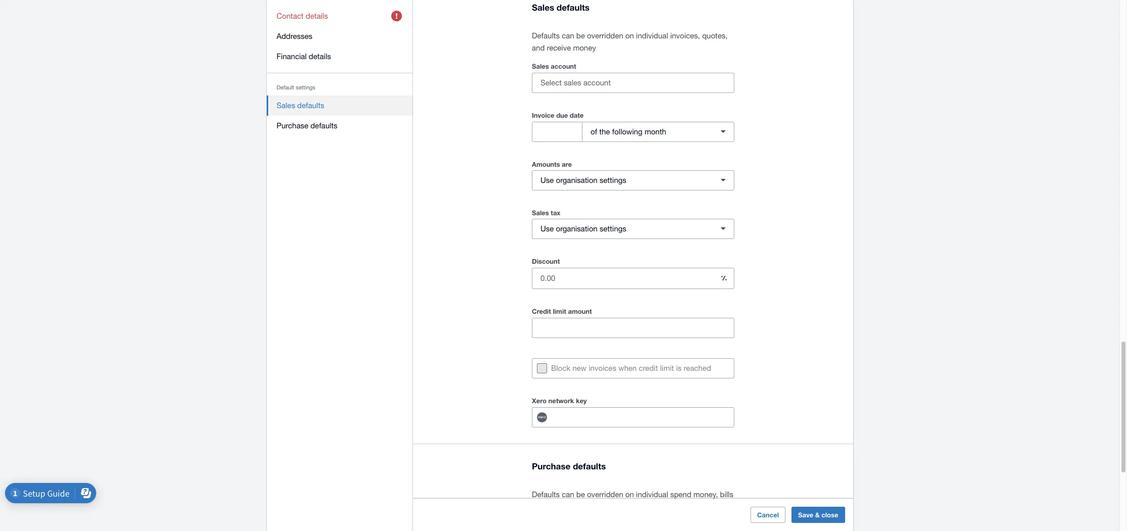 Task type: locate. For each thing, give the bounding box(es) containing it.
tax
[[551, 209, 560, 217]]

defaults inside sales defaults link
[[298, 101, 325, 110]]

use organisation settings button
[[532, 171, 734, 191], [532, 219, 734, 239]]

defaults up money
[[557, 2, 590, 13]]

settings right "default"
[[296, 85, 316, 91]]

0 vertical spatial settings
[[296, 85, 316, 91]]

save & close button
[[792, 508, 845, 524]]

defaults up purchase
[[532, 491, 560, 500]]

overridden inside defaults can be overridden on individual spend money, bills and purchase orders
[[587, 491, 623, 500]]

individual
[[636, 31, 668, 40], [636, 491, 668, 500]]

0 vertical spatial limit
[[553, 308, 566, 316]]

invoices,
[[670, 31, 700, 40]]

1 vertical spatial and
[[532, 503, 545, 512]]

individual inside defaults can be overridden on individual spend money, bills and purchase orders
[[636, 491, 668, 500]]

can
[[562, 31, 574, 40], [562, 491, 574, 500]]

can up receive
[[562, 31, 574, 40]]

2 can from the top
[[562, 491, 574, 500]]

1 vertical spatial use
[[541, 225, 554, 234]]

1 vertical spatial limit
[[660, 364, 674, 373]]

0 vertical spatial individual
[[636, 31, 668, 40]]

use organisation settings button for amounts are
[[532, 171, 734, 191]]

can inside "defaults can be overridden on individual invoices, quotes, and receive money"
[[562, 31, 574, 40]]

0 vertical spatial and
[[532, 43, 545, 52]]

2 vertical spatial settings
[[600, 225, 626, 234]]

1 vertical spatial organisation
[[556, 225, 598, 234]]

on inside defaults can be overridden on individual spend money, bills and purchase orders
[[625, 491, 634, 500]]

date
[[570, 111, 584, 119]]

use organisation settings
[[541, 176, 626, 185], [541, 225, 626, 234]]

0 vertical spatial use organisation settings button
[[532, 171, 734, 191]]

addresses
[[277, 32, 313, 40]]

1 vertical spatial use organisation settings
[[541, 225, 626, 234]]

be inside defaults can be overridden on individual spend money, bills and purchase orders
[[576, 491, 585, 500]]

sales
[[532, 2, 554, 13], [532, 62, 549, 70], [277, 101, 295, 110], [532, 209, 549, 217]]

1 can from the top
[[562, 31, 574, 40]]

save
[[798, 512, 814, 520]]

1 vertical spatial be
[[576, 491, 585, 500]]

when
[[619, 364, 637, 373]]

be for money
[[576, 31, 585, 40]]

and left purchase
[[532, 503, 545, 512]]

be inside "defaults can be overridden on individual invoices, quotes, and receive money"
[[576, 31, 585, 40]]

1 vertical spatial defaults
[[532, 491, 560, 500]]

2 be from the top
[[576, 491, 585, 500]]

defaults can be overridden on individual invoices, quotes, and receive money
[[532, 31, 728, 52]]

organisation
[[556, 176, 598, 185], [556, 225, 598, 234]]

limit right credit
[[553, 308, 566, 316]]

sales down "default"
[[277, 101, 295, 110]]

0 horizontal spatial limit
[[553, 308, 566, 316]]

1 use organisation settings from the top
[[541, 176, 626, 185]]

settings up discount number field
[[600, 225, 626, 234]]

settings
[[296, 85, 316, 91], [600, 176, 626, 185], [600, 225, 626, 234]]

defaults
[[557, 2, 590, 13], [298, 101, 325, 110], [311, 121, 338, 130], [573, 462, 606, 472]]

0 vertical spatial can
[[562, 31, 574, 40]]

overridden up money
[[587, 31, 623, 40]]

0 vertical spatial overridden
[[587, 31, 623, 40]]

defaults for and
[[532, 491, 560, 500]]

0 horizontal spatial purchase defaults
[[277, 121, 338, 130]]

purchase defaults down sales defaults link
[[277, 121, 338, 130]]

details right contact
[[306, 12, 328, 20]]

0 vertical spatial purchase
[[277, 121, 309, 130]]

use down sales tax
[[541, 225, 554, 234]]

1 organisation from the top
[[556, 176, 598, 185]]

2 on from the top
[[625, 491, 634, 500]]

purchase down the default settings
[[277, 121, 309, 130]]

xero
[[532, 397, 547, 405]]

0 vertical spatial organisation
[[556, 176, 598, 185]]

sales account
[[532, 62, 576, 70]]

defaults down the default settings
[[298, 101, 325, 110]]

default settings
[[277, 85, 316, 91]]

on inside "defaults can be overridden on individual invoices, quotes, and receive money"
[[625, 31, 634, 40]]

organisation down are
[[556, 176, 598, 185]]

0 horizontal spatial sales defaults
[[277, 101, 325, 110]]

0 vertical spatial be
[[576, 31, 585, 40]]

menu
[[267, 0, 413, 142]]

Sales account field
[[532, 73, 734, 93]]

2 and from the top
[[532, 503, 545, 512]]

sales defaults inside menu
[[277, 101, 325, 110]]

2 use organisation settings from the top
[[541, 225, 626, 234]]

limit left is
[[660, 364, 674, 373]]

1 and from the top
[[532, 43, 545, 52]]

settings down the
[[600, 176, 626, 185]]

1 vertical spatial on
[[625, 491, 634, 500]]

0 vertical spatial use
[[541, 176, 554, 185]]

new
[[573, 364, 587, 373]]

1 on from the top
[[625, 31, 634, 40]]

1 vertical spatial overridden
[[587, 491, 623, 500]]

sales defaults
[[532, 2, 590, 13], [277, 101, 325, 110]]

none number field inside invoice due date group
[[532, 122, 582, 142]]

1 use organisation settings button from the top
[[532, 171, 734, 191]]

0 horizontal spatial purchase
[[277, 121, 309, 130]]

Discount number field
[[532, 269, 714, 288]]

details inside contact details link
[[306, 12, 328, 20]]

purchase defaults up purchase
[[532, 462, 606, 472]]

individual for spend
[[636, 491, 668, 500]]

1 be from the top
[[576, 31, 585, 40]]

1 vertical spatial purchase defaults
[[532, 462, 606, 472]]

purchase
[[547, 503, 578, 512]]

settings inside menu
[[296, 85, 316, 91]]

organisation down tax
[[556, 225, 598, 234]]

1 vertical spatial sales defaults
[[277, 101, 325, 110]]

purchase defaults link
[[267, 116, 413, 136]]

0 vertical spatial sales defaults
[[532, 2, 590, 13]]

0 vertical spatial on
[[625, 31, 634, 40]]

and left receive
[[532, 43, 545, 52]]

1 individual from the top
[[636, 31, 668, 40]]

the
[[599, 128, 610, 136]]

sales defaults up receive
[[532, 2, 590, 13]]

purchase defaults
[[277, 121, 338, 130], [532, 462, 606, 472]]

addresses link
[[267, 26, 413, 47]]

on
[[625, 31, 634, 40], [625, 491, 634, 500]]

be
[[576, 31, 585, 40], [576, 491, 585, 500]]

use organisation settings down are
[[541, 176, 626, 185]]

defaults down sales defaults link
[[311, 121, 338, 130]]

be up money
[[576, 31, 585, 40]]

and
[[532, 43, 545, 52], [532, 503, 545, 512]]

defaults inside defaults can be overridden on individual spend money, bills and purchase orders
[[532, 491, 560, 500]]

credit
[[532, 308, 551, 316]]

defaults for receive
[[532, 31, 560, 40]]

1 overridden from the top
[[587, 31, 623, 40]]

1 vertical spatial use organisation settings button
[[532, 219, 734, 239]]

money
[[573, 43, 596, 52]]

use
[[541, 176, 554, 185], [541, 225, 554, 234]]

defaults inside "defaults can be overridden on individual invoices, quotes, and receive money"
[[532, 31, 560, 40]]

1 vertical spatial settings
[[600, 176, 626, 185]]

limit
[[553, 308, 566, 316], [660, 364, 674, 373]]

2 use organisation settings button from the top
[[532, 219, 734, 239]]

1 vertical spatial can
[[562, 491, 574, 500]]

of
[[591, 128, 597, 136]]

0 vertical spatial use organisation settings
[[541, 176, 626, 185]]

2 use from the top
[[541, 225, 554, 234]]

overridden up orders at the right
[[587, 491, 623, 500]]

details for financial details
[[309, 52, 331, 61]]

0 vertical spatial purchase defaults
[[277, 121, 338, 130]]

purchase up purchase
[[532, 462, 571, 472]]

receive
[[547, 43, 571, 52]]

details down addresses link
[[309, 52, 331, 61]]

credit
[[639, 364, 658, 373]]

2 individual from the top
[[636, 491, 668, 500]]

be up orders at the right
[[576, 491, 585, 500]]

individual inside "defaults can be overridden on individual invoices, quotes, and receive money"
[[636, 31, 668, 40]]

1 vertical spatial purchase
[[532, 462, 571, 472]]

1 vertical spatial details
[[309, 52, 331, 61]]

1 horizontal spatial purchase defaults
[[532, 462, 606, 472]]

individual left invoices,
[[636, 31, 668, 40]]

details
[[306, 12, 328, 20], [309, 52, 331, 61]]

2 defaults from the top
[[532, 491, 560, 500]]

individual left "spend"
[[636, 491, 668, 500]]

use down amounts
[[541, 176, 554, 185]]

2 overridden from the top
[[587, 491, 623, 500]]

organisation for tax
[[556, 225, 598, 234]]

block new invoices when credit limit is reached
[[551, 364, 711, 373]]

1 use from the top
[[541, 176, 554, 185]]

sales defaults down the default settings
[[277, 101, 325, 110]]

purchase
[[277, 121, 309, 130], [532, 462, 571, 472]]

on for spend
[[625, 491, 634, 500]]

1 vertical spatial individual
[[636, 491, 668, 500]]

individual for invoices,
[[636, 31, 668, 40]]

overridden
[[587, 31, 623, 40], [587, 491, 623, 500]]

defaults up receive
[[532, 31, 560, 40]]

1 defaults from the top
[[532, 31, 560, 40]]

use organisation settings down tax
[[541, 225, 626, 234]]

0 vertical spatial details
[[306, 12, 328, 20]]

use organisation settings for are
[[541, 176, 626, 185]]

credit limit amount
[[532, 308, 592, 316]]

can inside defaults can be overridden on individual spend money, bills and purchase orders
[[562, 491, 574, 500]]

defaults
[[532, 31, 560, 40], [532, 491, 560, 500]]

can up purchase
[[562, 491, 574, 500]]

of the following month button
[[582, 122, 734, 142]]

2 organisation from the top
[[556, 225, 598, 234]]

details inside the financial details link
[[309, 52, 331, 61]]

0 vertical spatial defaults
[[532, 31, 560, 40]]

overridden inside "defaults can be overridden on individual invoices, quotes, and receive money"
[[587, 31, 623, 40]]

sales up receive
[[532, 2, 554, 13]]

orders
[[580, 503, 602, 512]]

on for invoices,
[[625, 31, 634, 40]]

default
[[277, 85, 294, 91]]

None number field
[[532, 122, 582, 142]]



Task type: vqa. For each thing, say whether or not it's contained in the screenshot.
when
yes



Task type: describe. For each thing, give the bounding box(es) containing it.
defaults inside purchase defaults link
[[311, 121, 338, 130]]

sales defaults link
[[267, 96, 413, 116]]

financial details link
[[267, 47, 413, 67]]

quotes,
[[702, 31, 728, 40]]

settings for sales tax
[[600, 225, 626, 234]]

Xero network key field
[[556, 408, 734, 428]]

following
[[612, 128, 643, 136]]

sales left account
[[532, 62, 549, 70]]

money,
[[694, 491, 718, 500]]

financial details
[[277, 52, 331, 61]]

use organisation settings button for sales tax
[[532, 219, 734, 239]]

use organisation settings for tax
[[541, 225, 626, 234]]

sales tax
[[532, 209, 560, 217]]

1 horizontal spatial sales defaults
[[532, 2, 590, 13]]

be for purchase
[[576, 491, 585, 500]]

invoice due date
[[532, 111, 584, 119]]

use for sales
[[541, 225, 554, 234]]

sales inside sales defaults link
[[277, 101, 295, 110]]

use for amounts
[[541, 176, 554, 185]]

financial
[[277, 52, 307, 61]]

close
[[822, 512, 839, 520]]

amounts
[[532, 160, 560, 168]]

are
[[562, 160, 572, 168]]

can for money
[[562, 31, 574, 40]]

purchase defaults inside purchase defaults link
[[277, 121, 338, 130]]

settings for amounts are
[[600, 176, 626, 185]]

of the following month
[[591, 128, 666, 136]]

invoices
[[589, 364, 616, 373]]

overridden for purchase
[[587, 491, 623, 500]]

discount
[[532, 258, 560, 266]]

key
[[576, 397, 587, 405]]

amounts are
[[532, 160, 572, 168]]

cancel
[[757, 512, 779, 520]]

purchase inside menu
[[277, 121, 309, 130]]

details for contact details
[[306, 12, 328, 20]]

bills
[[720, 491, 733, 500]]

menu containing contact details
[[267, 0, 413, 142]]

&
[[816, 512, 820, 520]]

spend
[[670, 491, 691, 500]]

organisation for are
[[556, 176, 598, 185]]

amount
[[568, 308, 592, 316]]

contact details
[[277, 12, 328, 20]]

block
[[551, 364, 570, 373]]

defaults up orders at the right
[[573, 462, 606, 472]]

Credit limit amount number field
[[532, 319, 734, 338]]

reached
[[684, 364, 711, 373]]

contact
[[277, 12, 304, 20]]

1 horizontal spatial purchase
[[532, 462, 571, 472]]

network
[[548, 397, 574, 405]]

defaults can be overridden on individual spend money, bills and purchase orders
[[532, 491, 733, 512]]

invoice due date group
[[532, 122, 734, 142]]

account
[[551, 62, 576, 70]]

invoice
[[532, 111, 554, 119]]

and inside "defaults can be overridden on individual invoices, quotes, and receive money"
[[532, 43, 545, 52]]

cancel button
[[751, 508, 786, 524]]

overridden for money
[[587, 31, 623, 40]]

save & close
[[798, 512, 839, 520]]

sales left tax
[[532, 209, 549, 217]]

due
[[556, 111, 568, 119]]

is
[[676, 364, 682, 373]]

1 horizontal spatial limit
[[660, 364, 674, 373]]

xero network key
[[532, 397, 587, 405]]

contact details link
[[267, 6, 413, 26]]

and inside defaults can be overridden on individual spend money, bills and purchase orders
[[532, 503, 545, 512]]

month
[[645, 128, 666, 136]]

can for purchase
[[562, 491, 574, 500]]



